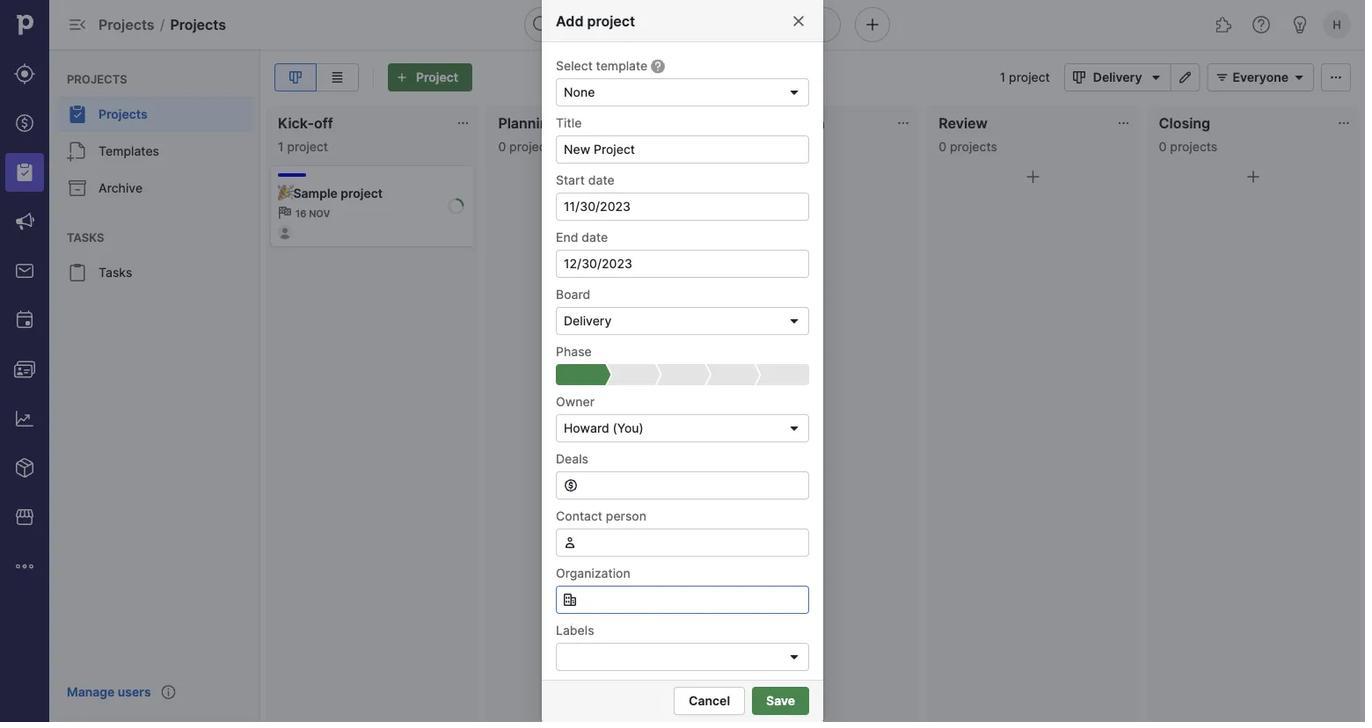 Task type: vqa. For each thing, say whether or not it's contained in the screenshot.
4th color undefined icon from the bottom of the menu containing Projects
yes



Task type: describe. For each thing, give the bounding box(es) containing it.
date for start date
[[588, 172, 615, 187]]

howard (you)
[[564, 421, 644, 436]]

title
[[556, 115, 582, 130]]

phase
[[556, 344, 592, 359]]

closing 0 projects
[[1159, 114, 1218, 154]]

more image
[[14, 556, 35, 577]]

everyone button
[[1208, 63, 1314, 92]]

kick-off 1 project
[[278, 114, 333, 154]]

delivery inside delivery popup button
[[564, 314, 612, 329]]

home image
[[11, 11, 38, 38]]

open menu image
[[787, 650, 802, 664]]

planning
[[498, 114, 557, 132]]

end date
[[556, 230, 608, 245]]

color secondary rgba image
[[456, 116, 470, 130]]

closing
[[1159, 114, 1211, 132]]

color primary inverted image
[[392, 70, 413, 84]]

color secondary rgba image for review
[[1117, 116, 1131, 130]]

list image
[[327, 70, 348, 84]]

Howard (You) field
[[556, 414, 809, 443]]

color primary image inside the 'none' popup button
[[787, 85, 802, 99]]

contact person
[[556, 509, 647, 524]]

color secondary rgba image for closing
[[1337, 116, 1351, 130]]

none button
[[556, 78, 809, 106]]

🎉  sample project
[[278, 186, 383, 201]]

deals
[[556, 451, 589, 466]]

0 vertical spatial 1
[[1000, 70, 1006, 85]]

delivery inside delivery button
[[1093, 70, 1142, 85]]

sales assistant image
[[1290, 14, 1311, 35]]

manage
[[67, 685, 115, 700]]

color undefined image for tasks
[[67, 262, 88, 283]]

delivery button
[[556, 307, 809, 335]]

campaigns image
[[14, 211, 35, 232]]

color primary image inside delivery button
[[1069, 70, 1090, 84]]

16 nov
[[296, 208, 330, 220]]

h button
[[1320, 7, 1355, 42]]

archive link
[[56, 171, 253, 206]]

menu for planning
[[49, 49, 260, 722]]

description
[[556, 680, 623, 695]]

projects inside menu item
[[99, 107, 148, 122]]

🎉
[[278, 186, 290, 201]]

labels
[[556, 623, 594, 638]]

Delivery field
[[556, 307, 809, 335]]

color undefined image for projects
[[67, 104, 88, 125]]

color primary image inside howard (you) popup button
[[787, 421, 802, 436]]

quick add image
[[862, 14, 883, 35]]

MM/DD/YYYY text field
[[556, 250, 809, 278]]

projects link
[[56, 97, 253, 132]]

None field
[[556, 78, 809, 106]]

templates
[[99, 144, 159, 159]]

manage users button
[[56, 677, 162, 708]]

owner
[[556, 394, 595, 409]]

project right sample
[[341, 186, 383, 201]]

manage users
[[67, 685, 151, 700]]

cancel
[[689, 694, 730, 709]]

planning 0 projects
[[498, 114, 557, 154]]

projects for closing
[[1170, 139, 1218, 154]]

end
[[556, 230, 578, 245]]

color secondary image
[[278, 206, 292, 220]]

0 for planning
[[498, 139, 506, 154]]

projects / projects
[[99, 16, 226, 33]]

leads image
[[14, 63, 35, 84]]

Search Pipedrive field
[[524, 7, 841, 42]]

1 inside kick-off 1 project
[[278, 139, 284, 154]]

contact
[[556, 509, 603, 524]]

review
[[939, 114, 988, 132]]

project
[[416, 70, 458, 85]]

marketplace image
[[14, 507, 35, 528]]

add
[[556, 12, 584, 29]]

color undefined image for archive
[[67, 178, 88, 199]]



Task type: locate. For each thing, give the bounding box(es) containing it.
color undefined image left archive
[[67, 178, 88, 199]]

select template
[[556, 58, 648, 73]]

contacts image
[[14, 359, 35, 380]]

0 horizontal spatial color secondary rgba image
[[897, 116, 911, 130]]

1 horizontal spatial color secondary rgba image
[[1117, 116, 1131, 130]]

info image
[[162, 685, 176, 699]]

0 horizontal spatial 1
[[278, 139, 284, 154]]

3 projects from the left
[[1170, 139, 1218, 154]]

date right start
[[588, 172, 615, 187]]

color undefined image inside templates link
[[67, 141, 88, 162]]

0 horizontal spatial projects
[[510, 139, 557, 154]]

project inside kick-off 1 project
[[287, 139, 328, 154]]

1 horizontal spatial 0
[[939, 139, 947, 154]]

1 vertical spatial tasks
[[99, 265, 132, 280]]

color primary image inside delivery popup button
[[787, 314, 802, 328]]

users
[[118, 685, 151, 700]]

delivery
[[1093, 70, 1142, 85], [564, 314, 612, 329]]

h
[[1333, 18, 1342, 31]]

howard
[[564, 421, 609, 436]]

board image
[[285, 70, 306, 84]]

date right end
[[582, 230, 608, 245]]

deals image
[[14, 113, 35, 134]]

1 color undefined image from the top
[[67, 104, 88, 125]]

projects
[[510, 139, 557, 154], [950, 139, 998, 154], [1170, 139, 1218, 154]]

color undefined image right sales inbox image
[[67, 262, 88, 283]]

projects down closing
[[1170, 139, 1218, 154]]

organization
[[556, 566, 631, 581]]

menu containing projects
[[49, 49, 260, 722]]

16
[[296, 208, 307, 220]]

tasks
[[67, 231, 104, 244], [99, 265, 132, 280]]

template
[[596, 58, 648, 73]]

add project
[[556, 12, 635, 29]]

projects up templates
[[99, 107, 148, 122]]

start date
[[556, 172, 615, 187]]

1 color secondary rgba image from the left
[[897, 116, 911, 130]]

1 vertical spatial delivery
[[564, 314, 612, 329]]

None text field
[[556, 135, 809, 164], [556, 586, 809, 614], [556, 135, 809, 164], [556, 586, 809, 614]]

everyone
[[1233, 70, 1289, 85]]

color undefined image inside 'projects' link
[[67, 104, 88, 125]]

0 vertical spatial tasks
[[67, 231, 104, 244]]

None text field
[[578, 472, 809, 499], [556, 529, 809, 557], [578, 472, 809, 499], [556, 529, 809, 557]]

projects right /
[[170, 16, 226, 33]]

activities image
[[14, 310, 35, 331]]

save
[[766, 694, 795, 709]]

projects image
[[14, 162, 35, 183]]

delivery down board
[[564, 314, 612, 329]]

color secondary rgba image
[[897, 116, 911, 130], [1117, 116, 1131, 130], [1337, 116, 1351, 130]]

3 0 from the left
[[1159, 139, 1167, 154]]

project
[[587, 12, 635, 29], [1009, 70, 1050, 85], [287, 139, 328, 154], [341, 186, 383, 201]]

archive
[[99, 181, 143, 196]]

projects down menu toggle icon
[[67, 72, 127, 86]]

1 projects from the left
[[510, 139, 557, 154]]

projects down planning
[[510, 139, 557, 154]]

kick-
[[278, 114, 314, 132]]

quick help image
[[1251, 14, 1272, 35]]

review 0 projects
[[939, 114, 998, 154]]

projects for review
[[950, 139, 998, 154]]

cancel button
[[674, 687, 745, 715]]

date for end date
[[582, 230, 608, 245]]

0 inside review 0 projects
[[939, 139, 947, 154]]

1 horizontal spatial delivery
[[1093, 70, 1142, 85]]

0 down review
[[939, 139, 947, 154]]

0 down closing
[[1159, 139, 1167, 154]]

0 for closing
[[1159, 139, 1167, 154]]

menu item
[[0, 148, 49, 197]]

tasks link
[[56, 255, 253, 290]]

person
[[606, 509, 647, 524]]

edit board image
[[1175, 70, 1196, 84]]

0 inside closing 0 projects
[[1159, 139, 1167, 154]]

1 vertical spatial date
[[582, 230, 608, 245]]

2 horizontal spatial 0
[[1159, 139, 1167, 154]]

color undefined image inside archive "link"
[[67, 178, 88, 199]]

projects left /
[[99, 16, 155, 33]]

color undefined image left templates
[[67, 141, 88, 162]]

project left delivery button
[[1009, 70, 1050, 85]]

color primary image
[[792, 14, 806, 28], [1069, 70, 1090, 84], [1212, 70, 1233, 84], [1289, 70, 1310, 84], [582, 166, 603, 187], [1023, 166, 1044, 187], [1243, 166, 1264, 187], [787, 421, 802, 436], [563, 536, 577, 550], [563, 593, 577, 607]]

color muted image
[[651, 60, 665, 74]]

MM/DD/YYYY text field
[[556, 193, 809, 221]]

save button
[[752, 687, 809, 715]]

delivery button
[[1064, 63, 1171, 92]]

templates link
[[56, 134, 253, 169]]

2 color undefined image from the top
[[67, 141, 88, 162]]

projects menu item
[[49, 97, 260, 132]]

projects down review
[[950, 139, 998, 154]]

color undefined image
[[67, 104, 88, 125], [67, 141, 88, 162], [67, 178, 88, 199], [67, 262, 88, 283]]

project down kick-
[[287, 139, 328, 154]]

0
[[498, 139, 506, 154], [939, 139, 947, 154], [1159, 139, 1167, 154]]

projects for planning
[[510, 139, 557, 154]]

howard (you) button
[[556, 414, 809, 443]]

0 vertical spatial delivery
[[1093, 70, 1142, 85]]

2 color secondary rgba image from the left
[[1117, 116, 1131, 130]]

start
[[556, 172, 585, 187]]

menu for select template
[[0, 0, 49, 722]]

color undefined image right deals icon at the top of page
[[67, 104, 88, 125]]

project right add
[[587, 12, 635, 29]]

1 vertical spatial 1
[[278, 139, 284, 154]]

menu
[[0, 0, 49, 722], [49, 49, 260, 722]]

1 horizontal spatial 1
[[1000, 70, 1006, 85]]

board
[[556, 287, 591, 302]]

date
[[588, 172, 615, 187], [582, 230, 608, 245]]

menu toggle image
[[67, 14, 88, 35]]

0 down planning
[[498, 139, 506, 154]]

projects inside review 0 projects
[[950, 139, 998, 154]]

0 vertical spatial date
[[588, 172, 615, 187]]

1 project
[[1000, 70, 1050, 85]]

projects inside planning 0 projects
[[510, 139, 557, 154]]

1
[[1000, 70, 1006, 85], [278, 139, 284, 154]]

off
[[314, 114, 333, 132]]

insights image
[[14, 408, 35, 429]]

implementation
[[719, 114, 825, 132]]

0 horizontal spatial delivery
[[564, 314, 612, 329]]

2 0 from the left
[[939, 139, 947, 154]]

color primary image
[[1146, 70, 1167, 84], [1326, 70, 1347, 84], [787, 85, 802, 99], [802, 166, 824, 187], [787, 314, 802, 328], [564, 479, 578, 493]]

sample
[[293, 186, 338, 201]]

None field
[[556, 472, 809, 500], [556, 529, 809, 557], [556, 586, 809, 614], [556, 643, 809, 671], [556, 472, 809, 500], [556, 529, 809, 557], [556, 586, 809, 614]]

color undefined image inside tasks link
[[67, 262, 88, 283]]

2 horizontal spatial color secondary rgba image
[[1337, 116, 1351, 130]]

products image
[[14, 458, 35, 479]]

1 0 from the left
[[498, 139, 506, 154]]

(you)
[[613, 421, 644, 436]]

none field open menu
[[556, 643, 809, 671]]

4 color undefined image from the top
[[67, 262, 88, 283]]

3 color undefined image from the top
[[67, 178, 88, 199]]

2 horizontal spatial projects
[[1170, 139, 1218, 154]]

color primary image inside delivery button
[[1146, 70, 1167, 84]]

1 horizontal spatial projects
[[950, 139, 998, 154]]

2 projects from the left
[[950, 139, 998, 154]]

color undefined image for templates
[[67, 141, 88, 162]]

0 for review
[[939, 139, 947, 154]]

/
[[160, 16, 165, 33]]

projects inside closing 0 projects
[[1170, 139, 1218, 154]]

delivery left edit board icon
[[1093, 70, 1142, 85]]

sales inbox image
[[14, 260, 35, 282]]

nov
[[309, 208, 330, 220]]

select
[[556, 58, 593, 73]]

0 inside planning 0 projects
[[498, 139, 506, 154]]

project button
[[388, 63, 473, 92]]

3 color secondary rgba image from the left
[[1337, 116, 1351, 130]]

none
[[564, 85, 595, 100]]

projects
[[99, 16, 155, 33], [170, 16, 226, 33], [67, 72, 127, 86], [99, 107, 148, 122]]

0 horizontal spatial 0
[[498, 139, 506, 154]]



